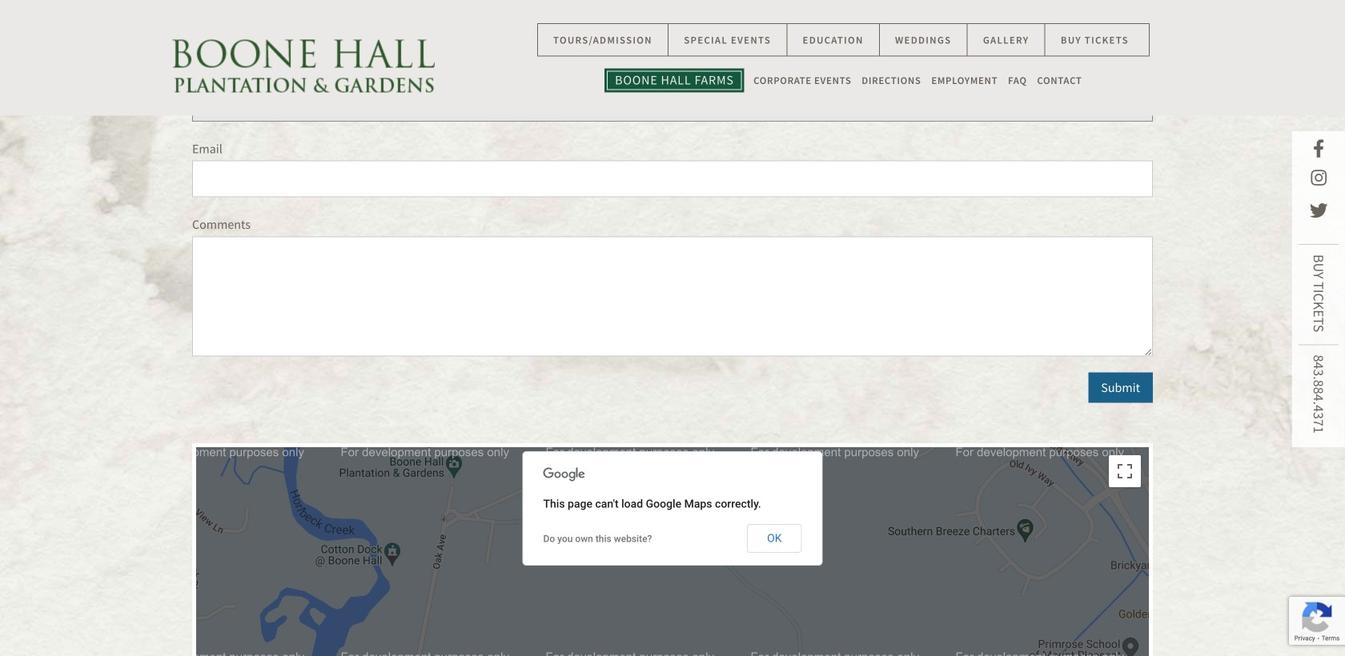 Task type: locate. For each thing, give the bounding box(es) containing it.
1 vertical spatial menu bar
[[514, 69, 1174, 92]]

None text field
[[192, 0, 661, 7], [192, 237, 1153, 357], [192, 0, 661, 7], [192, 237, 1153, 357]]

menu item
[[788, 23, 880, 57], [880, 23, 968, 57], [968, 23, 1046, 57], [1046, 23, 1150, 57], [605, 69, 745, 92], [749, 75, 857, 86], [857, 75, 927, 86], [927, 75, 1003, 86], [1003, 75, 1033, 86], [1033, 75, 1083, 86]]

map region
[[196, 448, 1149, 657]]

instagram image
[[1312, 170, 1327, 187]]

None email field
[[192, 161, 1153, 198]]

twitter image
[[1310, 202, 1328, 220]]

boone hall plantation & gardens image
[[172, 39, 435, 92]]

None telephone field
[[192, 85, 1153, 122]]

menu bar
[[514, 23, 1174, 57], [514, 69, 1174, 92]]

0 vertical spatial menu bar
[[514, 23, 1174, 57]]



Task type: vqa. For each thing, say whether or not it's contained in the screenshot.
"EMAIL FIELD"
yes



Task type: describe. For each thing, give the bounding box(es) containing it.
special events menu item
[[669, 23, 788, 57]]

1 menu bar from the top
[[514, 23, 1174, 57]]

2 menu bar from the top
[[514, 69, 1174, 92]]

tours/admission menu item
[[537, 23, 669, 57]]

facebook f image
[[1314, 140, 1325, 158]]



